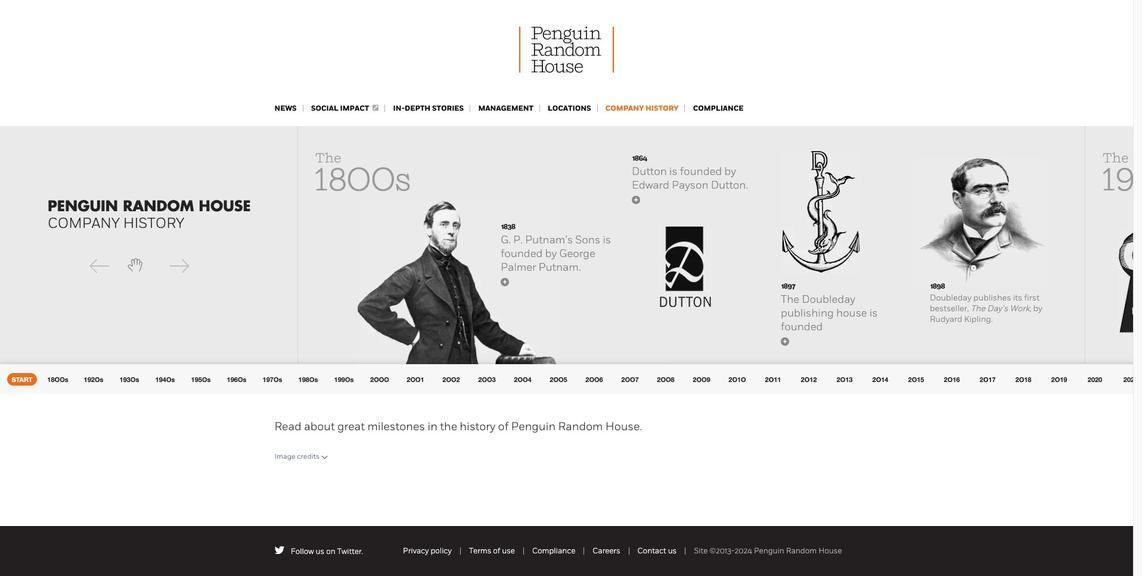 Task type: describe. For each thing, give the bounding box(es) containing it.
2o17
[[980, 376, 996, 384]]

start
[[12, 376, 32, 384]]

197os
[[263, 376, 282, 384]]

2oo8
[[657, 376, 675, 384]]

credits
[[297, 453, 320, 461]]

company inside penguin random house company history
[[48, 215, 120, 232]]

house inside penguin random house company history
[[199, 197, 251, 215]]

news link
[[274, 104, 297, 113]]

2o13
[[837, 376, 853, 384]]

g.
[[501, 234, 511, 247]]

contact
[[638, 547, 666, 556]]

in-depth stories link
[[393, 104, 464, 113]]

1864
[[632, 154, 647, 163]]

the for 18oos
[[315, 150, 341, 166]]

is inside 1864 dutton is founded by edward payson dutton. +
[[669, 165, 677, 178]]

1897
[[781, 282, 795, 291]]

+ inside 1838 g. p. putnam's sons is founded by george palmer putnam. +
[[503, 278, 507, 286]]

in-depth stories
[[393, 104, 464, 113]]

1898
[[930, 282, 945, 291]]

depth
[[405, 104, 430, 113]]

stories
[[432, 104, 464, 113]]

follow us on twitter.
[[291, 548, 363, 557]]

©2013-
[[709, 547, 735, 556]]

terms
[[469, 547, 491, 556]]

site ©2013-2024 penguin random house
[[694, 547, 842, 556]]

random inside penguin random house company history
[[123, 197, 194, 215]]

2oo1
[[407, 376, 424, 384]]

terms of use
[[469, 547, 515, 556]]

2o18
[[1015, 376, 1031, 384]]

1897 the doubleday publishing house is founded +
[[781, 282, 878, 346]]

192
[[1102, 161, 1142, 199]]

management
[[478, 104, 533, 113]]

1 vertical spatial penguin
[[511, 420, 556, 434]]

2oo6
[[586, 376, 603, 384]]

2021
[[1123, 376, 1138, 384]]

publishes
[[973, 293, 1011, 303]]

social impact
[[311, 104, 369, 113]]

dutton.
[[711, 179, 748, 192]]

2o14
[[872, 376, 888, 384]]

us for contact
[[668, 547, 677, 556]]

2 vertical spatial penguin
[[754, 547, 784, 556]]

by inside by rudyard kipling.
[[1033, 304, 1042, 314]]

2o11
[[765, 376, 781, 384]]

on
[[326, 548, 335, 557]]

us for follow
[[316, 548, 324, 557]]

putnam.
[[539, 261, 581, 274]]

+ inside 1897 the doubleday publishing house is founded +
[[783, 337, 787, 346]]

contact us
[[638, 547, 677, 556]]

terms of use link
[[469, 547, 515, 556]]

penguin random house company history
[[48, 197, 251, 232]]

2oo7
[[621, 376, 639, 384]]

contact us link
[[638, 547, 677, 556]]

2o1o
[[729, 376, 746, 384]]

read
[[274, 420, 301, 434]]

privacy policy link
[[403, 547, 452, 556]]

milestones
[[367, 420, 425, 434]]

2o15
[[908, 376, 924, 384]]

rudyard
[[930, 315, 962, 325]]

1864 dutton is founded by edward payson dutton. +
[[632, 154, 748, 204]]

p.
[[513, 234, 523, 247]]

0 vertical spatial company
[[605, 104, 644, 113]]

0 vertical spatial history
[[646, 104, 679, 113]]

the 18oos
[[315, 150, 411, 199]]

1 vertical spatial of
[[493, 547, 500, 556]]

2oo2
[[442, 376, 460, 384]]

194os
[[155, 376, 175, 384]]

2oo3
[[478, 376, 496, 384]]

1 vertical spatial compliance
[[532, 547, 575, 556]]

2ooo
[[370, 376, 389, 384]]

house
[[836, 307, 867, 320]]

founded inside 1864 dutton is founded by edward payson dutton. +
[[680, 165, 722, 178]]

196os
[[227, 376, 246, 384]]

sons
[[575, 234, 600, 247]]

the inside 1897 the doubleday publishing house is founded +
[[781, 293, 799, 306]]

1 horizontal spatial compliance link
[[693, 104, 744, 113]]

+ inside 1864 dutton is founded by edward payson dutton. +
[[634, 196, 638, 204]]

198os
[[298, 376, 318, 384]]

house.
[[605, 420, 642, 434]]

2oo5
[[550, 376, 567, 384]]



Task type: locate. For each thing, give the bounding box(es) containing it.
0 vertical spatial penguin
[[48, 197, 118, 215]]

2oo4
[[514, 376, 531, 384]]

0 horizontal spatial random
[[123, 197, 194, 215]]

0 horizontal spatial doubleday
[[802, 293, 855, 306]]

2o19
[[1051, 376, 1067, 384]]

+
[[634, 196, 638, 204], [503, 278, 507, 286], [783, 337, 787, 346]]

founded up payson
[[680, 165, 722, 178]]

by down first at the bottom
[[1033, 304, 1042, 314]]

is right sons
[[603, 234, 611, 247]]

edward
[[632, 179, 669, 192]]

by inside 1864 dutton is founded by edward payson dutton. +
[[724, 165, 736, 178]]

policy
[[431, 547, 452, 556]]

0 horizontal spatial compliance link
[[532, 547, 575, 556]]

of left use
[[493, 547, 500, 556]]

twitter.
[[337, 548, 363, 557]]

1 vertical spatial is
[[603, 234, 611, 247]]

2 horizontal spatial founded
[[781, 321, 823, 334]]

penguin random house image
[[519, 27, 614, 73]]

history right the
[[460, 420, 495, 434]]

1838 g. p. putnam's sons is founded by george palmer putnam. +
[[501, 222, 611, 286]]

founded for g. p. putnam's sons is founded by george palmer putnam.
[[501, 247, 543, 260]]

0 horizontal spatial compliance
[[532, 547, 575, 556]]

penguin
[[48, 197, 118, 215], [511, 420, 556, 434], [754, 547, 784, 556]]

192os
[[84, 376, 103, 384]]

founded inside 1897 the doubleday publishing house is founded +
[[781, 321, 823, 334]]

us left on
[[316, 548, 324, 557]]

0 horizontal spatial penguin
[[48, 197, 118, 215]]

1 horizontal spatial by
[[724, 165, 736, 178]]

1 vertical spatial compliance link
[[532, 547, 575, 556]]

locations
[[548, 104, 591, 113]]

image credits link
[[274, 453, 328, 461]]

image credits
[[274, 453, 320, 461]]

is inside 1897 the doubleday publishing house is founded +
[[869, 307, 878, 320]]

2o16
[[944, 376, 960, 384]]

1 horizontal spatial us
[[668, 547, 677, 556]]

1 horizontal spatial house
[[818, 547, 842, 556]]

image
[[274, 453, 295, 461]]

1 horizontal spatial company
[[605, 104, 644, 113]]

the
[[440, 420, 457, 434]]

0 vertical spatial house
[[199, 197, 251, 215]]

2020
[[1088, 376, 1102, 384]]

1 horizontal spatial history
[[646, 104, 679, 113]]

company history
[[605, 104, 679, 113]]

by rudyard kipling.
[[930, 304, 1042, 325]]

the inside the 192
[[1103, 150, 1129, 166]]

by down the putnam's
[[545, 247, 557, 260]]

199os
[[334, 376, 354, 384]]

1 vertical spatial +
[[503, 278, 507, 286]]

privacy policy
[[403, 547, 452, 556]]

2 vertical spatial random
[[786, 547, 817, 556]]

read about great milestones in the history of penguin random house.
[[274, 420, 642, 434]]

0 vertical spatial random
[[123, 197, 194, 215]]

1 vertical spatial history
[[460, 420, 495, 434]]

by inside 1838 g. p. putnam's sons is founded by george palmer putnam. +
[[545, 247, 557, 260]]

+ down publishing
[[783, 337, 787, 346]]

founded down publishing
[[781, 321, 823, 334]]

+ down edward
[[634, 196, 638, 204]]

0 vertical spatial is
[[669, 165, 677, 178]]

impact
[[340, 104, 369, 113]]

1 horizontal spatial compliance
[[693, 104, 744, 113]]

2 horizontal spatial is
[[869, 307, 878, 320]]

house
[[199, 197, 251, 215], [818, 547, 842, 556]]

1 horizontal spatial is
[[669, 165, 677, 178]]

doubleday inside 1897 the doubleday publishing house is founded +
[[802, 293, 855, 306]]

0 vertical spatial +
[[634, 196, 638, 204]]

use
[[502, 547, 515, 556]]

compliance link
[[693, 104, 744, 113], [532, 547, 575, 556]]

0 vertical spatial compliance link
[[693, 104, 744, 113]]

2 horizontal spatial +
[[783, 337, 787, 346]]

follow us on twitter. link
[[291, 548, 363, 557]]

putnam's
[[525, 234, 573, 247]]

1 horizontal spatial penguin
[[511, 420, 556, 434]]

1 doubleday from the left
[[802, 293, 855, 306]]

18oos
[[315, 161, 411, 199], [47, 376, 68, 384]]

2 vertical spatial is
[[869, 307, 878, 320]]

compliance
[[693, 104, 744, 113], [532, 547, 575, 556]]

work,
[[1010, 304, 1031, 314]]

1 vertical spatial house
[[818, 547, 842, 556]]

0 vertical spatial compliance
[[693, 104, 744, 113]]

company history link
[[605, 104, 679, 113]]

is for the doubleday publishing house is founded
[[869, 307, 878, 320]]

0 horizontal spatial house
[[199, 197, 251, 215]]

privacy
[[403, 547, 429, 556]]

2 horizontal spatial random
[[786, 547, 817, 556]]

1838
[[501, 222, 515, 232]]

history up 1864 at the right of page
[[646, 104, 679, 113]]

by
[[724, 165, 736, 178], [545, 247, 557, 260], [1033, 304, 1042, 314]]

doubleday inside 1898 doubleday publishes its first bestseller,
[[930, 293, 971, 303]]

the day's work,
[[971, 304, 1031, 314]]

2 doubleday from the left
[[930, 293, 971, 303]]

is
[[669, 165, 677, 178], [603, 234, 611, 247], [869, 307, 878, 320]]

195os
[[191, 376, 211, 384]]

about
[[304, 420, 335, 434]]

0 vertical spatial founded
[[680, 165, 722, 178]]

1 horizontal spatial random
[[558, 420, 603, 434]]

in-
[[393, 104, 405, 113]]

founded inside 1838 g. p. putnam's sons is founded by george palmer putnam. +
[[501, 247, 543, 260]]

2 vertical spatial founded
[[781, 321, 823, 334]]

is inside 1838 g. p. putnam's sons is founded by george palmer putnam. +
[[603, 234, 611, 247]]

palmer
[[501, 261, 536, 274]]

the for 192
[[1103, 150, 1129, 166]]

in
[[427, 420, 437, 434]]

0 horizontal spatial us
[[316, 548, 324, 557]]

1 vertical spatial founded
[[501, 247, 543, 260]]

history
[[646, 104, 679, 113], [460, 420, 495, 434]]

2 vertical spatial by
[[1033, 304, 1042, 314]]

social impact link
[[311, 104, 379, 113]]

is up payson
[[669, 165, 677, 178]]

1 vertical spatial company
[[48, 215, 120, 232]]

1 horizontal spatial +
[[634, 196, 638, 204]]

1 horizontal spatial 18oos
[[315, 161, 411, 199]]

0 horizontal spatial by
[[545, 247, 557, 260]]

publishing
[[781, 307, 834, 320]]

0 horizontal spatial 18oos
[[47, 376, 68, 384]]

dutton
[[632, 165, 667, 178]]

2 vertical spatial +
[[783, 337, 787, 346]]

bestseller,
[[930, 304, 969, 314]]

1 vertical spatial 18oos
[[47, 376, 68, 384]]

doubleday
[[802, 293, 855, 306], [930, 293, 971, 303]]

locations link
[[548, 104, 591, 113]]

the for day's
[[971, 304, 985, 314]]

0 horizontal spatial history
[[460, 420, 495, 434]]

1 horizontal spatial doubleday
[[930, 293, 971, 303]]

us right contact at the bottom right of page
[[668, 547, 677, 556]]

management link
[[478, 104, 533, 113]]

is right house
[[869, 307, 878, 320]]

0 horizontal spatial founded
[[501, 247, 543, 260]]

of right the
[[498, 420, 509, 434]]

doubleday up publishing
[[802, 293, 855, 306]]

careers
[[593, 547, 620, 556]]

social
[[311, 104, 338, 113]]

george
[[559, 247, 595, 260]]

founded for the doubleday publishing house is founded
[[781, 321, 823, 334]]

random
[[123, 197, 194, 215], [558, 420, 603, 434], [786, 547, 817, 556]]

0 vertical spatial by
[[724, 165, 736, 178]]

1 vertical spatial by
[[545, 247, 557, 260]]

the inside the 18oos
[[315, 150, 341, 166]]

great
[[337, 420, 365, 434]]

history
[[123, 215, 184, 232]]

1 horizontal spatial founded
[[680, 165, 722, 178]]

2o12
[[801, 376, 817, 384]]

of
[[498, 420, 509, 434], [493, 547, 500, 556]]

site
[[694, 547, 708, 556]]

the 192
[[1102, 150, 1142, 199]]

kipling.
[[964, 315, 993, 325]]

0 horizontal spatial +
[[503, 278, 507, 286]]

0 vertical spatial 18oos
[[315, 161, 411, 199]]

0 vertical spatial of
[[498, 420, 509, 434]]

0 horizontal spatial company
[[48, 215, 120, 232]]

193os
[[120, 376, 139, 384]]

+ down palmer
[[503, 278, 507, 286]]

its
[[1013, 293, 1022, 303]]

the
[[315, 150, 341, 166], [1103, 150, 1129, 166], [781, 293, 799, 306], [971, 304, 985, 314]]

doubleday up 'bestseller,'
[[930, 293, 971, 303]]

day's
[[987, 304, 1008, 314]]

careers link
[[593, 547, 620, 556]]

company
[[605, 104, 644, 113], [48, 215, 120, 232]]

0 horizontal spatial is
[[603, 234, 611, 247]]

founded up palmer
[[501, 247, 543, 260]]

is for g. p. putnam's sons is founded by george palmer putnam.
[[603, 234, 611, 247]]

first
[[1024, 293, 1039, 303]]

2024
[[735, 547, 752, 556]]

penguin inside penguin random house company history
[[48, 197, 118, 215]]

2 horizontal spatial penguin
[[754, 547, 784, 556]]

by up 'dutton.'
[[724, 165, 736, 178]]

2 horizontal spatial by
[[1033, 304, 1042, 314]]

1 vertical spatial random
[[558, 420, 603, 434]]



Task type: vqa. For each thing, say whether or not it's contained in the screenshot.
Stories
yes



